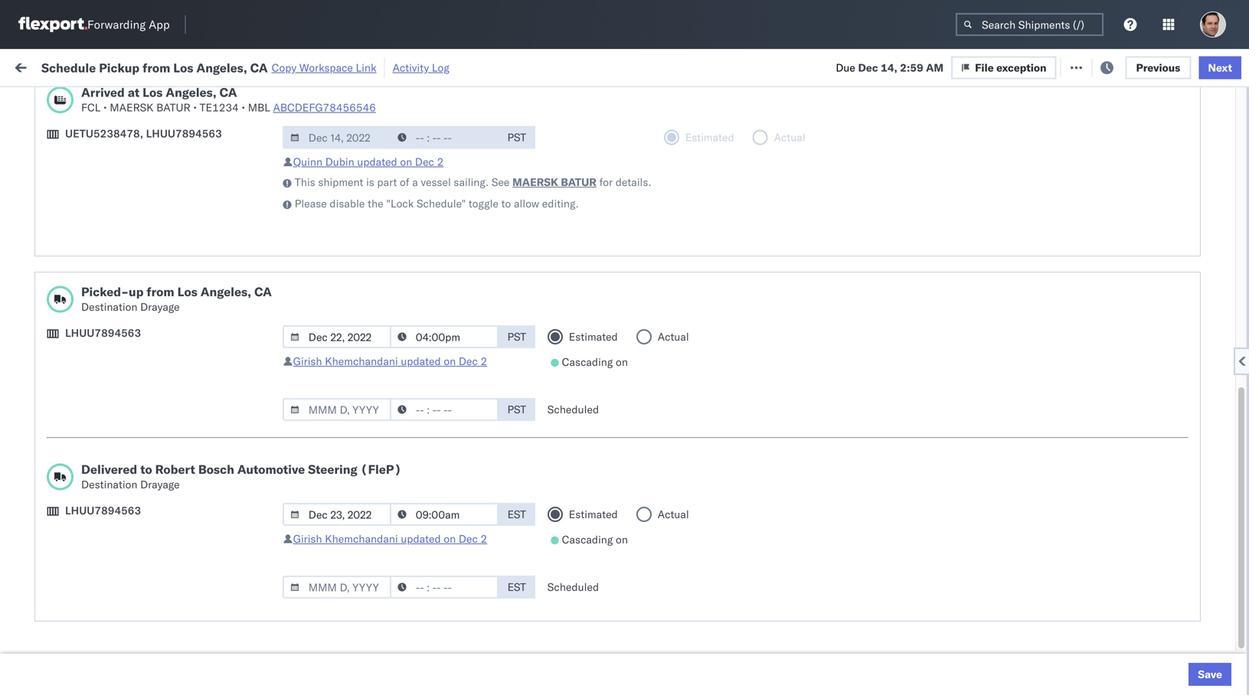 Task type: locate. For each thing, give the bounding box(es) containing it.
1 vertical spatial mmm d, yyyy text field
[[283, 398, 391, 421]]

2 khemchandani from the top
[[325, 533, 398, 546]]

2 vertical spatial mmm d, yyyy text field
[[283, 576, 391, 599]]

delivered to robert bosch automotive steering (flep) destination drayage
[[81, 462, 402, 492]]

2 vertical spatial -- : -- -- text field
[[390, 503, 499, 526]]

9 ocean fcl from the top
[[469, 592, 523, 605]]

0 vertical spatial upload customs clearance documents button
[[35, 144, 218, 177]]

1 vertical spatial maersk
[[513, 175, 559, 189]]

0 vertical spatial mmm d, yyyy text field
[[283, 326, 391, 349]]

MMM D, YYYY text field
[[283, 326, 391, 349], [283, 398, 391, 421]]

0 vertical spatial customs
[[73, 145, 116, 159]]

drayage down 'robert'
[[140, 478, 180, 492]]

ca inside confirm pickup from los angeles, ca
[[35, 430, 50, 444]]

at left risk
[[304, 59, 314, 73]]

pm for 11:30
[[279, 525, 296, 538]]

consignee button
[[661, 122, 798, 137]]

lhuu7894563
[[146, 127, 222, 140], [65, 326, 141, 340], [65, 504, 141, 518]]

1 vertical spatial abcdefg78456546
[[1044, 423, 1147, 437]]

lhuu7894563 down picked-
[[65, 326, 141, 340]]

deadline
[[247, 125, 284, 137]]

upload customs clearance documents down schedule pickup from rotterdam, netherlands
[[35, 617, 168, 646]]

resize handle column header
[[219, 119, 238, 696], [389, 119, 408, 696], [443, 119, 461, 696], [543, 119, 561, 696], [642, 119, 661, 696], [795, 119, 814, 696], [918, 119, 936, 696], [1018, 119, 1036, 696], [1209, 119, 1228, 696], [1211, 119, 1229, 696]]

1 vertical spatial to
[[140, 462, 152, 477]]

schedule inside schedule pickup from rotterdam, netherlands
[[35, 550, 81, 563]]

for left details.
[[600, 175, 613, 189]]

1889466
[[879, 423, 926, 437]]

0 horizontal spatial maersk
[[110, 101, 154, 114]]

1 vertical spatial updated
[[401, 355, 441, 368]]

2 drayage from the top
[[140, 478, 180, 492]]

2023 for 11:30 pm est, jan 23, 2023
[[363, 525, 390, 538]]

actual
[[658, 330, 689, 344], [658, 508, 689, 521]]

confirm up confirm delivery
[[35, 415, 74, 428]]

destination down delivered
[[81, 478, 138, 492]]

est, left 25,
[[293, 592, 316, 605]]

0 vertical spatial girish khemchandani updated on dec 2
[[293, 355, 488, 368]]

khemchandani down 13, in the bottom of the page
[[325, 533, 398, 546]]

3 pst from the top
[[508, 403, 526, 416]]

pm right the 11:30 at left bottom
[[279, 525, 296, 538]]

1 drayage from the top
[[140, 300, 180, 314]]

2 actual from the top
[[658, 508, 689, 521]]

est, down 9:00 am est, dec 24, 2022
[[293, 491, 316, 504]]

girish
[[293, 355, 322, 368], [293, 533, 322, 546]]

0 vertical spatial cascading on
[[562, 356, 628, 369]]

0 horizontal spatial for
[[146, 95, 158, 107]]

3:00 am edt, aug 19, 2022
[[247, 154, 388, 167]]

pst
[[508, 131, 526, 144], [508, 330, 526, 344], [508, 403, 526, 416]]

2 clearance from the top
[[119, 347, 168, 361]]

10 resize handle column header from the left
[[1211, 119, 1229, 696]]

1 schedule pickup from los angeles, ca from the top
[[35, 213, 207, 241]]

2 girish from the top
[[293, 533, 322, 546]]

2 vertical spatial documents
[[35, 633, 91, 646]]

jan left 25,
[[319, 592, 336, 605]]

1 cascading on from the top
[[562, 356, 628, 369]]

0 vertical spatial -- : -- -- text field
[[390, 326, 499, 349]]

1 est from the top
[[508, 508, 526, 521]]

1 vertical spatial upload customs clearance documents button
[[35, 347, 218, 379]]

1 vertical spatial estimated
[[569, 508, 618, 521]]

girish down 2:59 am est, jan 13, 2023
[[293, 533, 322, 546]]

0 vertical spatial jan
[[319, 491, 336, 504]]

delivery left up
[[83, 288, 123, 301]]

9:00
[[247, 457, 270, 470]]

customs for 2:00 am est, nov 9, 2022
[[73, 347, 116, 361]]

1 vertical spatial destination
[[81, 478, 138, 492]]

girish up 2:59 am est, dec 14, 2022
[[293, 355, 322, 368]]

2:00
[[247, 356, 270, 369]]

schedule pickup from los angeles, ca button for 2:59 am est, jan 13, 2023
[[35, 482, 218, 514]]

2 for picked-up from los angeles, ca
[[481, 355, 488, 368]]

1 5, from the top
[[342, 187, 352, 201]]

0 vertical spatial upload
[[35, 145, 70, 159]]

est, down 2:59 am est, jan 13, 2023
[[299, 525, 322, 538]]

1 horizontal spatial :
[[353, 95, 355, 107]]

1 destination from the top
[[81, 300, 138, 314]]

khemchandani for steering
[[325, 533, 398, 546]]

2 cascading on from the top
[[562, 533, 628, 547]]

pickup for fifth schedule pickup from los angeles, ca button from the bottom of the page
[[83, 213, 116, 226]]

2 ocean fcl from the top
[[469, 255, 523, 268]]

1 vertical spatial clearance
[[119, 347, 168, 361]]

angeles, inside picked-up from los angeles, ca destination drayage
[[201, 284, 251, 300]]

2 vertical spatial upload customs clearance documents
[[35, 617, 168, 646]]

girish khemchandani updated on dec 2 for picked-up from los angeles, ca
[[293, 355, 488, 368]]

1 actual from the top
[[658, 330, 689, 344]]

3 appointment from the top
[[126, 389, 188, 402]]

schedule pickup from los angeles, ca button for 2:59 am est, jan 25, 2023
[[35, 583, 218, 615]]

next button
[[1199, 56, 1242, 79]]

2023 right 13, in the bottom of the page
[[358, 491, 384, 504]]

for
[[146, 95, 158, 107], [600, 175, 613, 189]]

0 vertical spatial consignee
[[668, 125, 712, 137]]

-- : -- -- text field
[[390, 126, 499, 149], [390, 576, 499, 599]]

2 schedule delivery appointment button from the top
[[35, 287, 188, 304]]

13,
[[338, 491, 355, 504]]

jan left 13, in the bottom of the page
[[319, 491, 336, 504]]

is
[[366, 175, 375, 189]]

0 vertical spatial -- : -- -- text field
[[390, 126, 499, 149]]

23, down 13, in the bottom of the page
[[344, 525, 361, 538]]

pickup for 4th schedule pickup from los angeles, ca button from the bottom of the page
[[83, 246, 116, 260]]

customs for 3:00 am edt, aug 19, 2022
[[73, 145, 116, 159]]

quinn
[[293, 155, 323, 169]]

1 vertical spatial documents
[[35, 363, 91, 376]]

batch action
[[1164, 59, 1231, 73]]

upload customs clearance documents down uetu5238478,
[[35, 145, 168, 174]]

4 schedule delivery appointment link from the top
[[35, 523, 188, 538]]

6 resize handle column header from the left
[[795, 119, 814, 696]]

ca inside picked-up from los angeles, ca destination drayage
[[254, 284, 272, 300]]

1 upload customs clearance documents button from the top
[[35, 144, 218, 177]]

4 ocean fcl from the top
[[469, 356, 523, 369]]

6 ocean fcl from the top
[[469, 423, 523, 437]]

3 upload customs clearance documents from the top
[[35, 617, 168, 646]]

from inside confirm pickup from los angeles, ca
[[113, 415, 135, 428]]

2 mmm d, yyyy text field from the top
[[283, 503, 391, 526]]

2 -- : -- -- text field from the top
[[390, 398, 499, 421]]

23,
[[340, 423, 357, 437], [344, 525, 361, 538]]

1 documents from the top
[[35, 161, 91, 174]]

test123456
[[1044, 255, 1108, 268]]

4 schedule pickup from los angeles, ca button from the top
[[35, 482, 218, 514]]

0 vertical spatial girish khemchandani updated on dec 2 button
[[293, 355, 488, 368]]

1 • from the left
[[103, 101, 107, 114]]

for left work,
[[146, 95, 158, 107]]

delivery down uetu5238478,
[[83, 187, 123, 200]]

2 -- : -- -- text field from the top
[[390, 576, 499, 599]]

schedule pickup from los angeles, ca for 2:59 am est, jan 25, 2023
[[35, 584, 207, 612]]

khemchandani up 2:59 am est, dec 14, 2022
[[325, 355, 398, 368]]

schedule delivery appointment
[[35, 187, 188, 200], [35, 288, 188, 301], [35, 389, 188, 402], [35, 524, 188, 537]]

8 ocean fcl from the top
[[469, 525, 523, 538]]

1 estimated from the top
[[569, 330, 618, 344]]

angeles, for schedule pickup from los angeles, ca 'link' corresponding to 2:59 am est, jan 13, 2023
[[164, 482, 207, 496]]

1 vertical spatial pst
[[508, 330, 526, 344]]

batur
[[156, 101, 191, 114], [561, 175, 597, 189]]

1 horizontal spatial abcdefg78456546
[[1044, 423, 1147, 437]]

4 schedule pickup from los angeles, ca link from the top
[[35, 482, 218, 512]]

1 horizontal spatial at
[[304, 59, 314, 73]]

3 schedule pickup from los angeles, ca from the top
[[35, 314, 207, 343]]

filtered by:
[[15, 94, 70, 107]]

los inside confirm pickup from los angeles, ca
[[138, 415, 155, 428]]

2 customs from the top
[[73, 347, 116, 361]]

14, down "9,"
[[341, 390, 358, 403]]

0 vertical spatial abcdefg78456546
[[273, 101, 376, 114]]

at down the import
[[128, 85, 140, 100]]

girish khemchandani updated on dec 2 button for picked-up from los angeles, ca
[[293, 355, 488, 368]]

1 vertical spatial confirm
[[35, 456, 74, 470]]

0 vertical spatial pm
[[273, 423, 289, 437]]

schedule delivery appointment for 2:59 am est, dec 14, 2022
[[35, 389, 188, 402]]

7 ocean fcl from the top
[[469, 491, 523, 504]]

1 vertical spatial 2023
[[363, 525, 390, 538]]

2 edt, from the top
[[293, 187, 317, 201]]

aug
[[319, 154, 340, 167]]

est, up 2:59 am est, dec 14, 2022
[[293, 356, 316, 369]]

ocean fcl for schedule delivery appointment link corresponding to 2:59 am est, dec 14, 2022
[[469, 390, 523, 403]]

0 horizontal spatial to
[[140, 462, 152, 477]]

3 schedule delivery appointment link from the top
[[35, 388, 188, 403]]

0 vertical spatial 14,
[[881, 61, 898, 74]]

2 girish khemchandani updated on dec 2 from the top
[[293, 533, 488, 546]]

3 mmm d, yyyy text field from the top
[[283, 576, 391, 599]]

copy workspace link button
[[272, 61, 377, 74]]

upload customs clearance documents button down uetu5238478, lhuu7894563
[[35, 144, 218, 177]]

2022
[[362, 154, 388, 167], [355, 187, 381, 201], [355, 255, 381, 268], [355, 288, 381, 302], [355, 322, 381, 336], [354, 356, 380, 369], [361, 390, 387, 403], [360, 423, 386, 437], [361, 457, 387, 470]]

mmm d, yyyy text field down the "steering" in the bottom of the page
[[283, 503, 391, 526]]

0 horizontal spatial •
[[103, 101, 107, 114]]

confirm
[[35, 415, 74, 428], [35, 456, 74, 470]]

1 schedule delivery appointment button from the top
[[35, 186, 188, 203]]

upload customs clearance documents for 2:00
[[35, 347, 168, 376]]

customs down picked-
[[73, 347, 116, 361]]

0 horizontal spatial batur
[[156, 101, 191, 114]]

1 vertical spatial for
[[600, 175, 613, 189]]

1 vertical spatial flex-
[[846, 423, 879, 437]]

girish for steering
[[293, 533, 322, 546]]

1 girish from the top
[[293, 355, 322, 368]]

est for third mmm d, yyyy text field from the top of the page
[[508, 581, 526, 594]]

pickup inside schedule pickup from rotterdam, netherlands
[[83, 550, 116, 563]]

schedule for 'schedule pickup from rotterdam, netherlands' button
[[35, 550, 81, 563]]

ocean fcl for schedule delivery appointment link associated with 11:30 pm est, jan 23, 2023
[[469, 525, 523, 538]]

mmm d, yyyy text field up 7:00 pm est, dec 23, 2022
[[283, 398, 391, 421]]

2 upload from the top
[[35, 347, 70, 361]]

0 vertical spatial pst
[[508, 131, 526, 144]]

: left ready
[[110, 95, 113, 107]]

flex- for 1846748
[[846, 255, 879, 268]]

est, for 2:59 am est, jan 25, 2023
[[293, 592, 316, 605]]

0 vertical spatial maersk
[[110, 101, 154, 114]]

batur up uetu5238478, lhuu7894563
[[156, 101, 191, 114]]

destination inside delivered to robert bosch automotive steering (flep) destination drayage
[[81, 478, 138, 492]]

MMM D, YYYY text field
[[283, 126, 391, 149], [283, 503, 391, 526], [283, 576, 391, 599]]

1 customs from the top
[[73, 145, 116, 159]]

clearance down 'schedule pickup from rotterdam, netherlands' button
[[119, 617, 168, 631]]

clearance for 3:00 am edt, aug 19, 2022
[[119, 145, 168, 159]]

0 vertical spatial upload customs clearance documents link
[[35, 144, 218, 175]]

fcl
[[81, 101, 101, 114], [503, 187, 523, 201], [503, 255, 523, 268], [503, 322, 523, 336], [503, 356, 523, 369], [503, 390, 523, 403], [503, 423, 523, 437], [503, 491, 523, 504], [503, 525, 523, 538], [503, 592, 523, 605]]

angeles, inside arrived at los angeles, ca fcl • maersk batur • te1234 • mbl abcdefg78456546
[[166, 85, 217, 100]]

1 vertical spatial cascading on
[[562, 533, 628, 547]]

by:
[[55, 94, 70, 107]]

2 vertical spatial 2023
[[358, 592, 384, 605]]

1 vertical spatial est
[[508, 581, 526, 594]]

2 vertical spatial upload
[[35, 617, 70, 631]]

consignee inside button
[[668, 125, 712, 137]]

snoozed : no
[[317, 95, 372, 107]]

at for arrived
[[128, 85, 140, 100]]

confirm pickup from los angeles, ca button
[[35, 414, 218, 446]]

est, for 2:59 am est, dec 14, 2022
[[293, 390, 316, 403]]

: left no
[[353, 95, 355, 107]]

2 vertical spatial jan
[[319, 592, 336, 605]]

0 vertical spatial destination
[[81, 300, 138, 314]]

upload customs clearance documents link down 'schedule pickup from rotterdam, netherlands' button
[[35, 616, 218, 647]]

upload customs clearance documents link up confirm pickup from los angeles, ca link
[[35, 347, 218, 377]]

estimated for picked-up from los angeles, ca
[[569, 330, 618, 344]]

forwarding
[[87, 17, 146, 32]]

2 schedule delivery appointment from the top
[[35, 288, 188, 301]]

est, down 2:00 am est, nov 9, 2022
[[293, 390, 316, 403]]

lhuu7894563 down status : ready for work, blocked, in progress
[[146, 127, 222, 140]]

ca for 4th schedule pickup from los angeles, ca button from the bottom of the page
[[35, 262, 50, 275]]

shipment
[[318, 175, 364, 189]]

pickup inside confirm pickup from los angeles, ca
[[77, 415, 110, 428]]

schedule pickup from los angeles, ca link
[[35, 212, 218, 243], [35, 246, 218, 276], [35, 313, 218, 344], [35, 482, 218, 512], [35, 583, 218, 613]]

1 horizontal spatial batur
[[561, 175, 597, 189]]

3 -- : -- -- text field from the top
[[390, 503, 499, 526]]

pickup for 'schedule pickup from rotterdam, netherlands' button
[[83, 550, 116, 563]]

destination inside picked-up from los angeles, ca destination drayage
[[81, 300, 138, 314]]

4 appointment from the top
[[126, 524, 188, 537]]

los inside arrived at los angeles, ca fcl • maersk batur • te1234 • mbl abcdefg78456546
[[143, 85, 163, 100]]

upload customs clearance documents up confirm pickup from los angeles, ca
[[35, 347, 168, 376]]

7 resize handle column header from the left
[[918, 119, 936, 696]]

2 schedule delivery appointment link from the top
[[35, 287, 188, 302]]

1 upload customs clearance documents from the top
[[35, 145, 168, 174]]

pickup for schedule pickup from los angeles, ca button related to 2:59 am est, jan 13, 2023
[[83, 482, 116, 496]]

upload customs clearance documents button for 3:00 am edt, aug 19, 2022
[[35, 144, 218, 177]]

schedule pickup from los angeles, ca link for 2:59 am est, jan 25, 2023
[[35, 583, 218, 613]]

lhuu7894563 down delivered
[[65, 504, 141, 518]]

14, right due
[[881, 61, 898, 74]]

the
[[368, 197, 384, 210]]

1 cascading from the top
[[562, 356, 613, 369]]

23, up 24,
[[340, 423, 357, 437]]

1 vertical spatial at
[[128, 85, 140, 100]]

5 ocean fcl from the top
[[469, 390, 523, 403]]

1 schedule delivery appointment link from the top
[[35, 186, 188, 201]]

0 horizontal spatial abcdefg78456546
[[273, 101, 376, 114]]

3 schedule pickup from los angeles, ca link from the top
[[35, 313, 218, 344]]

:
[[110, 95, 113, 107], [353, 95, 355, 107]]

0 vertical spatial girish
[[293, 355, 322, 368]]

0 vertical spatial upload customs clearance documents
[[35, 145, 168, 174]]

1 horizontal spatial •
[[193, 101, 197, 114]]

dec
[[859, 61, 879, 74], [415, 155, 434, 169], [459, 355, 478, 368], [319, 390, 339, 403], [318, 423, 338, 437], [319, 457, 339, 470], [459, 533, 478, 546]]

maersk up allow
[[513, 175, 559, 189]]

automotive
[[237, 462, 305, 477]]

0 vertical spatial batur
[[156, 101, 191, 114]]

pst for quinn dubin updated on dec 2
[[508, 131, 526, 144]]

1 vertical spatial 14,
[[341, 390, 358, 403]]

2 vertical spatial pst
[[508, 403, 526, 416]]

est, down 2:59 am est, dec 14, 2022
[[292, 423, 315, 437]]

my
[[15, 56, 40, 77]]

3 ocean fcl from the top
[[469, 322, 523, 336]]

jan down 13, in the bottom of the page
[[324, 525, 341, 538]]

save button
[[1189, 664, 1232, 687]]

confirm inside confirm pickup from los angeles, ca
[[35, 415, 74, 428]]

2 upload customs clearance documents from the top
[[35, 347, 168, 376]]

track
[[390, 59, 414, 73]]

0 vertical spatial at
[[304, 59, 314, 73]]

nov for schedule pickup from los angeles, ca
[[319, 322, 339, 336]]

2:59 am edt, nov 5, 2022
[[247, 187, 381, 201], [247, 255, 381, 268], [247, 288, 381, 302], [247, 322, 381, 336]]

1 schedule delivery appointment from the top
[[35, 187, 188, 200]]

ca for schedule pickup from los angeles, ca button for 2:59 am est, jan 25, 2023
[[35, 599, 50, 612]]

on
[[375, 59, 387, 73], [400, 155, 412, 169], [444, 355, 456, 368], [616, 356, 628, 369], [444, 533, 456, 546], [616, 533, 628, 547]]

1 girish khemchandani updated on dec 2 button from the top
[[293, 355, 488, 368]]

1 upload customs clearance documents link from the top
[[35, 144, 218, 175]]

clearance down uetu5238478, lhuu7894563
[[119, 145, 168, 159]]

2 vertical spatial customs
[[73, 617, 116, 631]]

2023 right 25,
[[358, 592, 384, 605]]

disable
[[330, 197, 365, 210]]

1 vertical spatial girish
[[293, 533, 322, 546]]

4 5, from the top
[[342, 322, 352, 336]]

2 est from the top
[[508, 581, 526, 594]]

0 vertical spatial documents
[[35, 161, 91, 174]]

at inside arrived at los angeles, ca fcl • maersk batur • te1234 • mbl abcdefg78456546
[[128, 85, 140, 100]]

ca for schedule pickup from los angeles, ca button related to 2:59 am est, jan 13, 2023
[[35, 498, 50, 511]]

girish for ca
[[293, 355, 322, 368]]

schedule delivery appointment link
[[35, 186, 188, 201], [35, 287, 188, 302], [35, 388, 188, 403], [35, 523, 188, 538]]

2 vertical spatial updated
[[401, 533, 441, 546]]

2023
[[358, 491, 384, 504], [363, 525, 390, 538], [358, 592, 384, 605]]

1 upload from the top
[[35, 145, 70, 159]]

-- : -- -- text field
[[390, 326, 499, 349], [390, 398, 499, 421], [390, 503, 499, 526]]

file exception
[[989, 59, 1060, 73], [976, 61, 1047, 74]]

1 vertical spatial batur
[[561, 175, 597, 189]]

updated
[[357, 155, 398, 169], [401, 355, 441, 368], [401, 533, 441, 546]]

1 vertical spatial lhuu7894563
[[65, 326, 141, 340]]

destination down picked-
[[81, 300, 138, 314]]

4 schedule delivery appointment button from the top
[[35, 523, 188, 540]]

schedule delivery appointment button
[[35, 186, 188, 203], [35, 287, 188, 304], [35, 388, 188, 405], [35, 523, 188, 540]]

flexport demo consignee
[[569, 491, 694, 504]]

from inside picked-up from los angeles, ca destination drayage
[[147, 284, 174, 300]]

7:00
[[247, 423, 270, 437]]

maersk inside arrived at los angeles, ca fcl • maersk batur • te1234 • mbl abcdefg78456546
[[110, 101, 154, 114]]

edt,
[[293, 154, 317, 167], [293, 187, 317, 201], [293, 255, 317, 268], [293, 288, 317, 302], [293, 322, 317, 336]]

girish khemchandani updated on dec 2 button for delivered to robert bosch automotive steering (flep)
[[293, 533, 488, 546]]

mmm d, yyyy text field down 11:30 pm est, jan 23, 2023
[[283, 576, 391, 599]]

1 confirm from the top
[[35, 415, 74, 428]]

0 vertical spatial actual
[[658, 330, 689, 344]]

pm right 7:00
[[273, 423, 289, 437]]

sailing.
[[454, 175, 489, 189]]

upload
[[35, 145, 70, 159], [35, 347, 70, 361], [35, 617, 70, 631]]

4 resize handle column header from the left
[[543, 119, 561, 696]]

confirm delivery
[[35, 456, 117, 470]]

1 vertical spatial upload
[[35, 347, 70, 361]]

(flep)
[[361, 462, 402, 477]]

clearance down up
[[119, 347, 168, 361]]

1 appointment from the top
[[126, 187, 188, 200]]

activity log button
[[393, 58, 450, 77]]

from
[[143, 60, 170, 75], [119, 213, 142, 226], [119, 246, 142, 260], [147, 284, 174, 300], [119, 314, 142, 327], [113, 415, 135, 428], [119, 482, 142, 496], [119, 550, 142, 563], [119, 584, 142, 597]]

upload customs clearance documents link down uetu5238478, lhuu7894563
[[35, 144, 218, 175]]

actual for picked-up from los angeles, ca
[[658, 330, 689, 344]]

1 vertical spatial mmm d, yyyy text field
[[283, 503, 391, 526]]

1 vertical spatial customs
[[73, 347, 116, 361]]

activity log
[[393, 61, 450, 74]]

0 vertical spatial flex-
[[846, 255, 879, 268]]

1 vertical spatial upload customs clearance documents
[[35, 347, 168, 376]]

1 vertical spatial khemchandani
[[325, 533, 398, 546]]

maersk up workitem button
[[110, 101, 154, 114]]

1 vertical spatial actual
[[658, 508, 689, 521]]

delivery
[[83, 187, 123, 200], [83, 288, 123, 301], [83, 389, 123, 402], [77, 456, 117, 470], [83, 524, 123, 537]]

0 vertical spatial to
[[502, 197, 511, 210]]

2 : from the left
[[353, 95, 355, 107]]

0 vertical spatial scheduled
[[548, 403, 599, 416]]

flex-1846748
[[846, 255, 926, 268]]

scheduled for delivered to robert bosch automotive steering (flep)
[[548, 581, 599, 594]]

0 vertical spatial 2023
[[358, 491, 384, 504]]

edt, for upload customs clearance documents
[[293, 154, 317, 167]]

to inside delivered to robert bosch automotive steering (flep) destination drayage
[[140, 462, 152, 477]]

1 vertical spatial 2
[[481, 355, 488, 368]]

5 schedule pickup from los angeles, ca link from the top
[[35, 583, 218, 613]]

this shipment is part of a vessel sailing. see maersk batur for details.
[[295, 175, 652, 189]]

schedule for schedule pickup from los angeles, ca button related to 2:59 am edt, nov 5, 2022
[[35, 314, 81, 327]]

flex- for 1889466
[[846, 423, 879, 437]]

confirm delivery link
[[35, 456, 117, 471]]

batch
[[1164, 59, 1195, 73]]

2 upload customs clearance documents button from the top
[[35, 347, 218, 379]]

confirm pickup from los angeles, ca
[[35, 415, 200, 444]]

customs down uetu5238478,
[[73, 145, 116, 159]]

upload customs clearance documents button up confirm pickup from los angeles, ca link
[[35, 347, 218, 379]]

batur up editing. at the top left
[[561, 175, 597, 189]]

mmm d, yyyy text field up aug
[[283, 126, 391, 149]]

schedule for 2:59 am edt, nov 5, 2022 schedule delivery appointment button
[[35, 187, 81, 200]]

2 scheduled from the top
[[548, 581, 599, 594]]

3 schedule pickup from los angeles, ca button from the top
[[35, 313, 218, 345]]

• down arrived
[[103, 101, 107, 114]]

mmm d, yyyy text field up "9,"
[[283, 326, 391, 349]]

pickup
[[99, 60, 140, 75], [83, 213, 116, 226], [83, 246, 116, 260], [83, 314, 116, 327], [77, 415, 110, 428], [83, 482, 116, 496], [83, 550, 116, 563], [83, 584, 116, 597]]

delivery up confirm pickup from los angeles, ca
[[83, 389, 123, 402]]

5 schedule pickup from los angeles, ca from the top
[[35, 584, 207, 612]]

ca for schedule pickup from los angeles, ca button related to 2:59 am edt, nov 5, 2022
[[35, 329, 50, 343]]

from for schedule pickup from los angeles, ca 'link' for 2:59 am est, jan 25, 2023
[[119, 584, 142, 597]]

1 vertical spatial 23,
[[344, 525, 361, 538]]

est, up 2:59 am est, jan 13, 2023
[[293, 457, 316, 470]]

0 vertical spatial mmm d, yyyy text field
[[283, 126, 391, 149]]

1846748
[[879, 255, 926, 268]]

drayage inside delivered to robert bosch automotive steering (flep) destination drayage
[[140, 478, 180, 492]]

estimated
[[569, 330, 618, 344], [569, 508, 618, 521]]

2 vertical spatial upload customs clearance documents link
[[35, 616, 218, 647]]

bosch inside delivered to robert bosch automotive steering (flep) destination drayage
[[198, 462, 234, 477]]

from for confirm pickup from los angeles, ca link
[[113, 415, 135, 428]]

flexport
[[569, 491, 609, 504]]

batur inside arrived at los angeles, ca fcl • maersk batur • te1234 • mbl abcdefg78456546
[[156, 101, 191, 114]]

angeles, for schedule pickup from los angeles, ca 'link' for 2:59 am est, jan 25, 2023
[[164, 584, 207, 597]]

1 -- : -- -- text field from the top
[[390, 326, 499, 349]]

up
[[129, 284, 144, 300]]

1 vertical spatial -- : -- -- text field
[[390, 398, 499, 421]]

2:59 am est, jan 13, 2023
[[247, 491, 384, 504]]

upload for 3:00 am edt, aug 19, 2022
[[35, 145, 70, 159]]

test
[[636, 187, 656, 201], [636, 255, 656, 268], [735, 255, 756, 268], [636, 322, 656, 336], [735, 322, 756, 336], [636, 356, 656, 369], [636, 423, 656, 437], [735, 423, 756, 437]]

• right work,
[[193, 101, 197, 114]]

23, for 2023
[[344, 525, 361, 538]]

5 edt, from the top
[[293, 322, 317, 336]]

message
[[205, 59, 248, 73]]

delivery down confirm pickup from los angeles, ca
[[77, 456, 117, 470]]

0 vertical spatial drayage
[[140, 300, 180, 314]]

778
[[281, 59, 301, 73]]

1 horizontal spatial to
[[502, 197, 511, 210]]

est, for 11:30 pm est, jan 23, 2023
[[299, 525, 322, 538]]

3 schedule delivery appointment from the top
[[35, 389, 188, 402]]

jan for 25,
[[319, 592, 336, 605]]

confirm pickup from los angeles, ca link
[[35, 414, 218, 445]]

2 confirm from the top
[[35, 456, 74, 470]]

24,
[[341, 457, 358, 470]]

3 schedule delivery appointment button from the top
[[35, 388, 188, 405]]

documents for 3:00 am edt, aug 19, 2022
[[35, 161, 91, 174]]

1 horizontal spatial maersk
[[513, 175, 559, 189]]

1 vertical spatial girish khemchandani updated on dec 2
[[293, 533, 488, 546]]

previous
[[1137, 61, 1181, 74]]

187
[[352, 59, 372, 73]]

to left 'robert'
[[140, 462, 152, 477]]

2023 down (flep)
[[363, 525, 390, 538]]

1 vertical spatial -- : -- -- text field
[[390, 576, 499, 599]]

nov for upload customs clearance documents
[[319, 356, 338, 369]]

schedule
[[41, 60, 96, 75], [35, 187, 81, 200], [35, 213, 81, 226], [35, 246, 81, 260], [35, 288, 81, 301], [35, 314, 81, 327], [35, 389, 81, 402], [35, 482, 81, 496], [35, 524, 81, 537], [35, 550, 81, 563], [35, 584, 81, 597]]

angeles, inside confirm pickup from los angeles, ca
[[158, 415, 200, 428]]

to left allow
[[502, 197, 511, 210]]

0 vertical spatial 2
[[437, 155, 444, 169]]

drayage down up
[[140, 300, 180, 314]]

1 vertical spatial scheduled
[[548, 581, 599, 594]]

import work button
[[123, 49, 199, 84]]

customs down netherlands
[[73, 617, 116, 631]]

appointment for 11:30 pm est, jan 23, 2023
[[126, 524, 188, 537]]

2 vertical spatial 2
[[481, 533, 488, 546]]

confirm inside "button"
[[35, 456, 74, 470]]

confirm left delivered
[[35, 456, 74, 470]]

1 clearance from the top
[[119, 145, 168, 159]]

0 vertical spatial lhuu7894563
[[146, 127, 222, 140]]

action
[[1197, 59, 1231, 73]]

4 schedule delivery appointment from the top
[[35, 524, 188, 537]]

from for 2nd schedule pickup from los angeles, ca 'link' from the top of the page
[[119, 246, 142, 260]]

te1234
[[200, 101, 239, 114]]

jan
[[319, 491, 336, 504], [324, 525, 341, 538], [319, 592, 336, 605]]

flex-1889466
[[846, 423, 926, 437]]

1 girish khemchandani updated on dec 2 from the top
[[293, 355, 488, 368]]

5 schedule pickup from los angeles, ca button from the top
[[35, 583, 218, 615]]

1 vertical spatial upload customs clearance documents link
[[35, 347, 218, 377]]

cascading on for picked-up from los angeles, ca
[[562, 356, 628, 369]]

2 vertical spatial clearance
[[119, 617, 168, 631]]

1 vertical spatial cascading
[[562, 533, 613, 547]]

2 upload customs clearance documents link from the top
[[35, 347, 218, 377]]

delivery up schedule pickup from rotterdam, netherlands
[[83, 524, 123, 537]]

0 horizontal spatial :
[[110, 95, 113, 107]]

quinn dubin updated on dec 2 button
[[293, 155, 444, 169]]

from inside schedule pickup from rotterdam, netherlands
[[119, 550, 142, 563]]

copy
[[272, 61, 297, 74]]

• right the in at the left top of page
[[242, 101, 245, 114]]

schedule pickup from los angeles, ca for 2:59 am edt, nov 5, 2022
[[35, 314, 207, 343]]

2 pst from the top
[[508, 330, 526, 344]]

0 vertical spatial clearance
[[119, 145, 168, 159]]



Task type: vqa. For each thing, say whether or not it's contained in the screenshot.
the bottommost The Flex-1846748
no



Task type: describe. For each thing, give the bounding box(es) containing it.
a
[[412, 175, 418, 189]]

khemchandani for ca
[[325, 355, 398, 368]]

actions
[[1192, 125, 1224, 137]]

schedule for second schedule delivery appointment button
[[35, 288, 81, 301]]

2:00 am est, nov 9, 2022
[[247, 356, 380, 369]]

vandelay
[[569, 592, 613, 605]]

2 resize handle column header from the left
[[389, 119, 408, 696]]

jan for 23,
[[324, 525, 341, 538]]

Search Shipments (/) text field
[[956, 13, 1104, 36]]

schedule for schedule delivery appointment button associated with 2:59 am est, dec 14, 2022
[[35, 389, 81, 402]]

forwarding app
[[87, 17, 170, 32]]

updated for delivered to robert bosch automotive steering (flep)
[[401, 533, 441, 546]]

pm for 7:00
[[273, 423, 289, 437]]

2 appointment from the top
[[126, 288, 188, 301]]

maersk batur link
[[513, 175, 597, 190]]

actual for delivered to robert bosch automotive steering (flep)
[[658, 508, 689, 521]]

3 • from the left
[[242, 101, 245, 114]]

1 mmm d, yyyy text field from the top
[[283, 326, 391, 349]]

schedule delivery appointment button for 2:59 am edt, nov 5, 2022
[[35, 186, 188, 203]]

delivery for 11:30 pm est, jan 23, 2023
[[83, 524, 123, 537]]

ready
[[116, 95, 144, 107]]

appointment for 2:59 am est, dec 14, 2022
[[126, 389, 188, 402]]

save
[[1199, 668, 1223, 682]]

edt, for schedule pickup from los angeles, ca
[[293, 322, 317, 336]]

deadline button
[[239, 122, 392, 137]]

4 2:59 am edt, nov 5, 2022 from the top
[[247, 322, 381, 336]]

23, for 2022
[[340, 423, 357, 437]]

schedule pickup from los angeles, ca link for 2:59 am est, jan 13, 2023
[[35, 482, 218, 512]]

: for status
[[110, 95, 113, 107]]

snoozed
[[317, 95, 353, 107]]

dubin
[[325, 155, 355, 169]]

due dec 14, 2:59 am
[[836, 61, 944, 74]]

mode
[[469, 125, 492, 137]]

2:59 am est, jan 25, 2023
[[247, 592, 384, 605]]

forwarding app link
[[18, 17, 170, 32]]

work,
[[161, 95, 185, 107]]

from for schedule pickup from rotterdam, netherlands 'link'
[[119, 550, 142, 563]]

progress
[[239, 95, 277, 107]]

drayage inside picked-up from los angeles, ca destination drayage
[[140, 300, 180, 314]]

schedule for schedule pickup from los angeles, ca button related to 2:59 am est, jan 13, 2023
[[35, 482, 81, 496]]

part
[[377, 175, 397, 189]]

2023 for 2:59 am est, jan 25, 2023
[[358, 592, 384, 605]]

los for schedule pickup from los angeles, ca button related to 2:59 am edt, nov 5, 2022
[[144, 314, 162, 327]]

est for mmm d, yyyy text field related to automotive
[[508, 508, 526, 521]]

confirm for confirm delivery
[[35, 456, 74, 470]]

0 horizontal spatial 14,
[[341, 390, 358, 403]]

schedule for fifth schedule pickup from los angeles, ca button from the bottom of the page
[[35, 213, 81, 226]]

next
[[1209, 61, 1233, 74]]

cascading for delivered to robert bosch automotive steering (flep)
[[562, 533, 613, 547]]

rotterdam,
[[144, 550, 199, 563]]

my work
[[15, 56, 83, 77]]

schedule pickup from los angeles, ca for 2:59 am est, jan 13, 2023
[[35, 482, 207, 511]]

appointment for 2:59 am edt, nov 5, 2022
[[126, 187, 188, 200]]

cascading on for delivered to robert bosch automotive steering (flep)
[[562, 533, 628, 547]]

editing.
[[542, 197, 579, 210]]

11:30 pm est, jan 23, 2023
[[247, 525, 390, 538]]

2 schedule pickup from los angeles, ca button from the top
[[35, 246, 218, 278]]

: for snoozed
[[353, 95, 355, 107]]

allow
[[514, 197, 540, 210]]

please disable the "lock schedule" toggle to allow editing.
[[295, 197, 579, 210]]

this
[[295, 175, 315, 189]]

187 on track
[[352, 59, 414, 73]]

toggle
[[469, 197, 499, 210]]

from for schedule pickup from los angeles, ca 'link' corresponding to 2:59 am est, jan 13, 2023
[[119, 482, 142, 496]]

ocean fcl for 2:59 am edt, nov 5, 2022 schedule delivery appointment link
[[469, 187, 523, 201]]

quinn dubin updated on dec 2
[[293, 155, 444, 169]]

vessel
[[421, 175, 451, 189]]

steering
[[308, 462, 358, 477]]

11:30
[[247, 525, 277, 538]]

2 for delivered to robert bosch automotive steering (flep)
[[481, 533, 488, 546]]

ocean fcl for schedule pickup from los angeles, ca 'link' for 2:59 am edt, nov 5, 2022
[[469, 322, 523, 336]]

delivery inside "button"
[[77, 456, 117, 470]]

workitem button
[[9, 122, 222, 137]]

log
[[432, 61, 450, 74]]

2 schedule pickup from los angeles, ca from the top
[[35, 246, 207, 275]]

1 schedule pickup from los angeles, ca button from the top
[[35, 212, 218, 244]]

0 vertical spatial updated
[[357, 155, 398, 169]]

schedule for schedule pickup from los angeles, ca button for 2:59 am est, jan 25, 2023
[[35, 584, 81, 597]]

schedule delivery appointment for 11:30 pm est, jan 23, 2023
[[35, 524, 188, 537]]

Search Work text field
[[735, 55, 902, 78]]

25,
[[338, 592, 355, 605]]

3 upload from the top
[[35, 617, 70, 631]]

3 upload customs clearance documents link from the top
[[35, 616, 218, 647]]

mode button
[[461, 122, 546, 137]]

3 clearance from the top
[[119, 617, 168, 631]]

mbl
[[248, 101, 270, 114]]

blocked,
[[187, 95, 226, 107]]

2023 for 2:59 am est, jan 13, 2023
[[358, 491, 384, 504]]

angeles, for confirm pickup from los angeles, ca link
[[158, 415, 200, 428]]

5 resize handle column header from the left
[[642, 119, 661, 696]]

2 mmm d, yyyy text field from the top
[[283, 398, 391, 421]]

mmm d, yyyy text field for ca
[[283, 126, 391, 149]]

see
[[492, 175, 510, 189]]

delivery for 2:59 am edt, nov 5, 2022
[[83, 187, 123, 200]]

upload customs clearance documents link for 2:00
[[35, 347, 218, 377]]

no
[[359, 95, 372, 107]]

9 resize handle column header from the left
[[1209, 119, 1228, 696]]

3 5, from the top
[[342, 288, 352, 302]]

schedule for 4th schedule pickup from los angeles, ca button from the bottom of the page
[[35, 246, 81, 260]]

schedule for 11:30 pm est, jan 23, 2023's schedule delivery appointment button
[[35, 524, 81, 537]]

in
[[228, 95, 237, 107]]

2 schedule pickup from los angeles, ca link from the top
[[35, 246, 218, 276]]

3 edt, from the top
[[293, 255, 317, 268]]

2 2:59 am edt, nov 5, 2022 from the top
[[247, 255, 381, 268]]

abcdefg78456546 button
[[273, 101, 376, 114]]

0 vertical spatial for
[[146, 95, 158, 107]]

4 edt, from the top
[[293, 288, 317, 302]]

schedule pickup from los angeles, ca link for 2:59 am edt, nov 5, 2022
[[35, 313, 218, 344]]

picked-
[[81, 284, 129, 300]]

details.
[[616, 175, 652, 189]]

9,
[[341, 356, 351, 369]]

uetu5238478, lhuu7894563
[[65, 127, 222, 140]]

documents for 2:00 am est, nov 9, 2022
[[35, 363, 91, 376]]

hlxu8034992
[[1107, 254, 1182, 268]]

ceau7522281, hlxu6269489, hlxu8034992
[[944, 254, 1182, 268]]

ceau7522281,
[[944, 254, 1023, 268]]

filtered
[[15, 94, 53, 107]]

7:00 pm est, dec 23, 2022
[[247, 423, 386, 437]]

jan for 13,
[[319, 491, 336, 504]]

workspace
[[299, 61, 353, 74]]

pickup for confirm pickup from los angeles, ca button
[[77, 415, 110, 428]]

1 -- : -- -- text field from the top
[[390, 126, 499, 149]]

scheduled for picked-up from los angeles, ca
[[548, 403, 599, 416]]

schedule delivery appointment button for 2:59 am est, dec 14, 2022
[[35, 388, 188, 405]]

1 2:59 am edt, nov 5, 2022 from the top
[[247, 187, 381, 201]]

confirm delivery button
[[35, 456, 117, 472]]

work
[[166, 59, 193, 73]]

abcdefg78456546 inside arrived at los angeles, ca fcl • maersk batur • te1234 • mbl abcdefg78456546
[[273, 101, 376, 114]]

nov for schedule delivery appointment
[[319, 187, 339, 201]]

2:59 am est, dec 14, 2022
[[247, 390, 387, 403]]

est, for 2:59 am est, jan 13, 2023
[[293, 491, 316, 504]]

3 customs from the top
[[73, 617, 116, 631]]

ca inside arrived at los angeles, ca fcl • maersk batur • te1234 • mbl abcdefg78456546
[[220, 85, 237, 100]]

message (0)
[[205, 59, 268, 73]]

los inside picked-up from los angeles, ca destination drayage
[[177, 284, 198, 300]]

due
[[836, 61, 856, 74]]

est, for 2:00 am est, nov 9, 2022
[[293, 356, 316, 369]]

8 resize handle column header from the left
[[1018, 119, 1036, 696]]

previous button
[[1126, 56, 1192, 79]]

estimated for delivered to robert bosch automotive steering (flep)
[[569, 508, 618, 521]]

schedule delivery appointment link for 11:30 pm est, jan 23, 2023
[[35, 523, 188, 538]]

1 horizontal spatial 14,
[[881, 61, 898, 74]]

ocean fcl for upload customs clearance documents link related to 2:00
[[469, 356, 523, 369]]

3 2:59 am edt, nov 5, 2022 from the top
[[247, 288, 381, 302]]

pickup for schedule pickup from los angeles, ca button related to 2:59 am edt, nov 5, 2022
[[83, 314, 116, 327]]

app
[[149, 17, 170, 32]]

1 vertical spatial consignee
[[643, 491, 694, 504]]

2 • from the left
[[193, 101, 197, 114]]

1 schedule pickup from los angeles, ca link from the top
[[35, 212, 218, 243]]

9:00 am est, dec 24, 2022
[[247, 457, 387, 470]]

3 documents from the top
[[35, 633, 91, 646]]

los for fifth schedule pickup from los angeles, ca button from the bottom of the page
[[144, 213, 162, 226]]

schedule delivery appointment link for 2:59 am edt, nov 5, 2022
[[35, 186, 188, 201]]

ocean fcl for schedule pickup from los angeles, ca 'link' corresponding to 2:59 am est, jan 13, 2023
[[469, 491, 523, 504]]

link
[[356, 61, 377, 74]]

los for confirm pickup from los angeles, ca button
[[138, 415, 155, 428]]

mmm d, yyyy text field for automotive
[[283, 503, 391, 526]]

clearance for 2:00 am est, nov 9, 2022
[[119, 347, 168, 361]]

angeles, for 5th schedule pickup from los angeles, ca 'link' from the bottom of the page
[[164, 213, 207, 226]]

fcl inside arrived at los angeles, ca fcl • maersk batur • te1234 • mbl abcdefg78456546
[[81, 101, 101, 114]]

flexport. image
[[18, 17, 87, 32]]

upload customs clearance documents button for 2:00 am est, nov 9, 2022
[[35, 347, 218, 379]]

angeles, for schedule pickup from los angeles, ca 'link' for 2:59 am edt, nov 5, 2022
[[164, 314, 207, 327]]

hlxu6269489,
[[1025, 254, 1104, 268]]

cascading for picked-up from los angeles, ca
[[562, 356, 613, 369]]

demo
[[611, 491, 640, 504]]

schedule pickup from rotterdam, netherlands
[[35, 550, 199, 579]]

1 resize handle column header from the left
[[219, 119, 238, 696]]

upload customs clearance documents for 3:00
[[35, 145, 168, 174]]

est, for 7:00 pm est, dec 23, 2022
[[292, 423, 315, 437]]

arrived at los angeles, ca fcl • maersk batur • te1234 • mbl abcdefg78456546
[[81, 85, 376, 114]]

schedule"
[[417, 197, 466, 210]]

schedule pickup from rotterdam, netherlands button
[[35, 549, 218, 581]]

2 5, from the top
[[342, 255, 352, 268]]

3 resize handle column header from the left
[[443, 119, 461, 696]]

snooze
[[415, 125, 445, 137]]

import work
[[129, 59, 193, 73]]

ocean fcl for schedule pickup from los angeles, ca 'link' for 2:59 am est, jan 25, 2023
[[469, 592, 523, 605]]

los for schedule pickup from los angeles, ca button related to 2:59 am est, jan 13, 2023
[[144, 482, 162, 496]]

please
[[295, 197, 327, 210]]

ca for confirm pickup from los angeles, ca button
[[35, 430, 50, 444]]

activity
[[393, 61, 429, 74]]

work
[[44, 56, 83, 77]]

import
[[129, 59, 164, 73]]

from for 5th schedule pickup from los angeles, ca 'link' from the bottom of the page
[[119, 213, 142, 226]]

upload for 2:00 am est, nov 9, 2022
[[35, 347, 70, 361]]

schedule delivery appointment link for 2:59 am est, dec 14, 2022
[[35, 388, 188, 403]]

1 horizontal spatial for
[[600, 175, 613, 189]]

lhuu7894563 for robert
[[65, 504, 141, 518]]



